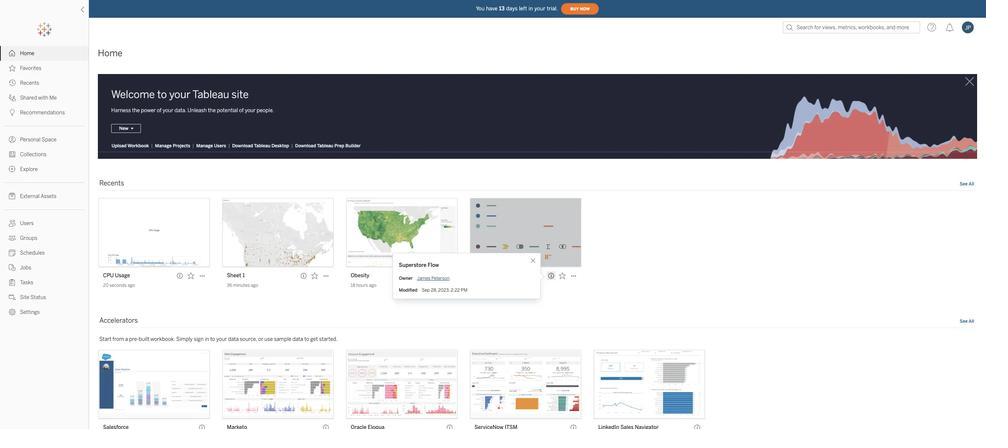 Task type: locate. For each thing, give the bounding box(es) containing it.
0 horizontal spatial home
[[20, 50, 34, 57]]

in right left
[[529, 5, 533, 12]]

by text only_f5he34f image left explore
[[9, 166, 16, 173]]

36 minutes ago
[[227, 284, 258, 289]]

your
[[535, 5, 546, 12], [169, 89, 191, 101], [163, 108, 173, 114], [245, 108, 256, 114], [216, 337, 227, 343]]

0 horizontal spatial data
[[228, 337, 239, 343]]

download right manage users link
[[232, 144, 253, 149]]

by text only_f5he34f image left tasks
[[9, 280, 16, 286]]

2 see all from the top
[[960, 320, 975, 325]]

by text only_f5he34f image for external assets
[[9, 193, 16, 200]]

by text only_f5he34f image for groups
[[9, 235, 16, 242]]

| right desktop
[[292, 144, 293, 149]]

by text only_f5he34f image inside explore link
[[9, 166, 16, 173]]

0 horizontal spatial users
[[20, 221, 34, 227]]

0 vertical spatial all
[[969, 182, 975, 187]]

peterson
[[432, 276, 450, 282]]

1 horizontal spatial recents
[[99, 180, 124, 188]]

of
[[157, 108, 162, 114], [239, 108, 244, 114]]

days
[[507, 5, 518, 12]]

5 by text only_f5he34f image from the top
[[9, 166, 16, 173]]

1 see from the top
[[960, 182, 968, 187]]

your left people.
[[245, 108, 256, 114]]

favorites link
[[0, 61, 89, 76]]

by text only_f5he34f image for users
[[9, 220, 16, 227]]

1 horizontal spatial the
[[208, 108, 216, 114]]

by text only_f5he34f image inside recommendations link
[[9, 109, 16, 116]]

users
[[214, 144, 226, 149], [20, 221, 34, 227]]

2 manage from the left
[[196, 144, 213, 149]]

1 horizontal spatial download
[[295, 144, 316, 149]]

sep 28, 2023, 2:22 pm
[[422, 288, 468, 293]]

2 by text only_f5he34f image from the top
[[9, 65, 16, 72]]

see all link
[[960, 181, 975, 189], [960, 319, 975, 327]]

manage right projects
[[196, 144, 213, 149]]

tasks
[[20, 280, 33, 286]]

james
[[417, 276, 431, 282]]

use
[[265, 337, 273, 343]]

3 by text only_f5he34f image from the top
[[9, 151, 16, 158]]

by text only_f5he34f image inside settings link
[[9, 309, 16, 316]]

8 by text only_f5he34f image from the top
[[9, 280, 16, 286]]

new
[[119, 126, 129, 131]]

2 see all link from the top
[[960, 319, 975, 327]]

by text only_f5he34f image inside jobs link
[[9, 265, 16, 272]]

by text only_f5he34f image up favorites link
[[9, 50, 16, 57]]

1 vertical spatial in
[[205, 337, 209, 343]]

see
[[960, 182, 968, 187], [960, 320, 968, 325]]

1 vertical spatial see
[[960, 320, 968, 325]]

0 vertical spatial recents
[[20, 80, 39, 86]]

sample
[[274, 337, 292, 343]]

download tableau prep builder link
[[295, 143, 361, 149]]

data left source,
[[228, 337, 239, 343]]

by text only_f5he34f image for personal space
[[9, 137, 16, 143]]

power
[[141, 108, 156, 114]]

manage left projects
[[155, 144, 172, 149]]

1 horizontal spatial home
[[98, 48, 123, 59]]

of right power
[[157, 108, 162, 114]]

by text only_f5he34f image left favorites
[[9, 65, 16, 72]]

1 horizontal spatial ago
[[251, 284, 258, 289]]

tableau
[[193, 89, 229, 101], [254, 144, 271, 149], [317, 144, 334, 149]]

1 horizontal spatial to
[[210, 337, 215, 343]]

to left 'get'
[[305, 337, 309, 343]]

9 by text only_f5he34f image from the top
[[9, 295, 16, 301]]

7 by text only_f5he34f image from the top
[[9, 309, 16, 316]]

2 download from the left
[[295, 144, 316, 149]]

owner
[[399, 276, 413, 282]]

buy now button
[[561, 3, 600, 15]]

by text only_f5he34f image left personal
[[9, 137, 16, 143]]

users link
[[0, 216, 89, 231]]

1 ago from the left
[[128, 284, 135, 289]]

tableau left prep
[[317, 144, 334, 149]]

by text only_f5he34f image for shared with me
[[9, 95, 16, 101]]

start from a pre-built workbook. simply sign in to your data source, or use sample data to get started.
[[99, 337, 338, 343]]

1 see all from the top
[[960, 182, 975, 187]]

2 see from the top
[[960, 320, 968, 325]]

personal space link
[[0, 132, 89, 147]]

0 horizontal spatial manage
[[155, 144, 172, 149]]

1 see all link from the top
[[960, 181, 975, 189]]

data right sample
[[293, 337, 303, 343]]

0 vertical spatial users
[[214, 144, 226, 149]]

by text only_f5he34f image
[[9, 80, 16, 86], [9, 109, 16, 116], [9, 151, 16, 158], [9, 220, 16, 227], [9, 235, 16, 242], [9, 250, 16, 257], [9, 309, 16, 316]]

now
[[580, 6, 590, 11]]

by text only_f5he34f image inside home "link"
[[9, 50, 16, 57]]

collections link
[[0, 147, 89, 162]]

2 horizontal spatial tableau
[[317, 144, 334, 149]]

jobs link
[[0, 261, 89, 276]]

0 horizontal spatial the
[[132, 108, 140, 114]]

your left trial.
[[535, 5, 546, 12]]

2 ago from the left
[[251, 284, 258, 289]]

0 vertical spatial see all link
[[960, 181, 975, 189]]

4 by text only_f5he34f image from the top
[[9, 137, 16, 143]]

1 horizontal spatial of
[[239, 108, 244, 114]]

explore link
[[0, 162, 89, 177]]

by text only_f5he34f image inside favorites link
[[9, 65, 16, 72]]

2:22
[[451, 288, 460, 293]]

tableau up unleash
[[193, 89, 229, 101]]

shared with me link
[[0, 91, 89, 105]]

the right unleash
[[208, 108, 216, 114]]

by text only_f5he34f image inside schedules link
[[9, 250, 16, 257]]

by text only_f5he34f image inside groups link
[[9, 235, 16, 242]]

1 vertical spatial users
[[20, 221, 34, 227]]

by text only_f5he34f image inside recents link
[[9, 80, 16, 86]]

36
[[227, 284, 232, 289]]

harness the power of your data. unleash the potential of your people.
[[111, 108, 274, 114]]

simply
[[176, 337, 193, 343]]

harness
[[111, 108, 131, 114]]

recommendations link
[[0, 105, 89, 120]]

2 horizontal spatial ago
[[369, 284, 377, 289]]

external assets
[[20, 194, 57, 200]]

6 by text only_f5he34f image from the top
[[9, 250, 16, 257]]

ago down the usage
[[128, 284, 135, 289]]

buy
[[571, 6, 579, 11]]

by text only_f5he34f image for site status
[[9, 295, 16, 301]]

ago right hours
[[369, 284, 377, 289]]

1
[[243, 273, 245, 279]]

| right workbook
[[151, 144, 153, 149]]

1 of from the left
[[157, 108, 162, 114]]

to right sign
[[210, 337, 215, 343]]

users down potential
[[214, 144, 226, 149]]

projects
[[173, 144, 190, 149]]

desktop
[[272, 144, 289, 149]]

by text only_f5he34f image for jobs
[[9, 265, 16, 272]]

see all link for recents
[[960, 181, 975, 189]]

6 by text only_f5he34f image from the top
[[9, 193, 16, 200]]

of right potential
[[239, 108, 244, 114]]

by text only_f5he34f image inside users link
[[9, 220, 16, 227]]

3 ago from the left
[[369, 284, 377, 289]]

new button
[[111, 124, 141, 133]]

| right projects
[[193, 144, 194, 149]]

1 horizontal spatial manage
[[196, 144, 213, 149]]

in
[[529, 5, 533, 12], [205, 337, 209, 343]]

2 by text only_f5he34f image from the top
[[9, 109, 16, 116]]

13
[[499, 5, 505, 12]]

1 vertical spatial see all link
[[960, 319, 975, 327]]

by text only_f5he34f image inside site status link
[[9, 295, 16, 301]]

1 horizontal spatial tableau
[[254, 144, 271, 149]]

2023,
[[438, 288, 450, 293]]

1 horizontal spatial users
[[214, 144, 226, 149]]

0 horizontal spatial of
[[157, 108, 162, 114]]

schedules
[[20, 250, 45, 257]]

hours
[[357, 284, 368, 289]]

external assets link
[[0, 189, 89, 204]]

ago right minutes
[[251, 284, 258, 289]]

by text only_f5he34f image inside tasks link
[[9, 280, 16, 286]]

by text only_f5he34f image
[[9, 50, 16, 57], [9, 65, 16, 72], [9, 95, 16, 101], [9, 137, 16, 143], [9, 166, 16, 173], [9, 193, 16, 200], [9, 265, 16, 272], [9, 280, 16, 286], [9, 295, 16, 301]]

1 vertical spatial see all
[[960, 320, 975, 325]]

0 vertical spatial in
[[529, 5, 533, 12]]

recents link
[[0, 76, 89, 91]]

by text only_f5he34f image left site
[[9, 295, 16, 301]]

20
[[103, 284, 109, 289]]

1 by text only_f5he34f image from the top
[[9, 50, 16, 57]]

by text only_f5he34f image left external at the left top of the page
[[9, 193, 16, 200]]

see all
[[960, 182, 975, 187], [960, 320, 975, 325]]

1 by text only_f5he34f image from the top
[[9, 80, 16, 86]]

0 vertical spatial see all
[[960, 182, 975, 187]]

by text only_f5he34f image for settings
[[9, 309, 16, 316]]

5 by text only_f5he34f image from the top
[[9, 235, 16, 242]]

download
[[232, 144, 253, 149], [295, 144, 316, 149]]

2 all from the top
[[969, 320, 975, 325]]

0 horizontal spatial ago
[[128, 284, 135, 289]]

by text only_f5he34f image inside personal space link
[[9, 137, 16, 143]]

in right sign
[[205, 337, 209, 343]]

download right desktop
[[295, 144, 316, 149]]

4 by text only_f5he34f image from the top
[[9, 220, 16, 227]]

upload
[[112, 144, 127, 149]]

0 horizontal spatial download
[[232, 144, 253, 149]]

1 the from the left
[[132, 108, 140, 114]]

recommendations
[[20, 110, 65, 116]]

by text only_f5he34f image inside 'external assets' link
[[9, 193, 16, 200]]

by text only_f5he34f image for schedules
[[9, 250, 16, 257]]

Search for views, metrics, workbooks, and more text field
[[783, 22, 921, 33]]

3 by text only_f5he34f image from the top
[[9, 95, 16, 101]]

obesity
[[351, 273, 370, 279]]

flow
[[428, 263, 439, 269]]

external
[[20, 194, 40, 200]]

1 vertical spatial all
[[969, 320, 975, 325]]

manage
[[155, 144, 172, 149], [196, 144, 213, 149]]

1 horizontal spatial data
[[293, 337, 303, 343]]

1 all from the top
[[969, 182, 975, 187]]

welcome
[[111, 89, 155, 101]]

users inside main navigation. press the up and down arrow keys to access links. element
[[20, 221, 34, 227]]

7 by text only_f5he34f image from the top
[[9, 265, 16, 272]]

workbook.
[[151, 337, 175, 343]]

tableau left desktop
[[254, 144, 271, 149]]

by text only_f5he34f image inside shared with me link
[[9, 95, 16, 101]]

2 of from the left
[[239, 108, 244, 114]]

the left power
[[132, 108, 140, 114]]

people.
[[257, 108, 274, 114]]

minutes
[[233, 284, 250, 289]]

see all link for accelerators
[[960, 319, 975, 327]]

by text only_f5he34f image for home
[[9, 50, 16, 57]]

recents
[[20, 80, 39, 86], [99, 180, 124, 188]]

by text only_f5he34f image inside collections link
[[9, 151, 16, 158]]

by text only_f5he34f image left 'jobs'
[[9, 265, 16, 272]]

see for accelerators
[[960, 320, 968, 325]]

0 vertical spatial see
[[960, 182, 968, 187]]

users up groups
[[20, 221, 34, 227]]

by text only_f5he34f image left shared
[[9, 95, 16, 101]]

to right welcome
[[157, 89, 167, 101]]

| right manage users link
[[229, 144, 230, 149]]

0 horizontal spatial recents
[[20, 80, 39, 86]]

superstore flow
[[399, 263, 439, 269]]



Task type: vqa. For each thing, say whether or not it's contained in the screenshot.
Tableau Data Engine for 9bc63ab0-4c1e-4b9a-922d-fa8875dfa3d8
no



Task type: describe. For each thing, give the bounding box(es) containing it.
accelerators
[[99, 317, 138, 325]]

groups link
[[0, 231, 89, 246]]

schedules link
[[0, 246, 89, 261]]

personal
[[20, 137, 41, 143]]

your left data.
[[163, 108, 173, 114]]

groups
[[20, 236, 37, 242]]

with
[[38, 95, 48, 101]]

personal space
[[20, 137, 57, 143]]

data.
[[175, 108, 186, 114]]

all for recents
[[969, 182, 975, 187]]

james peterson
[[417, 276, 450, 282]]

navigation panel element
[[0, 22, 89, 320]]

20 seconds ago
[[103, 284, 135, 289]]

sheet
[[227, 273, 241, 279]]

settings link
[[0, 305, 89, 320]]

prep
[[335, 144, 345, 149]]

0 horizontal spatial in
[[205, 337, 209, 343]]

collections
[[20, 152, 46, 158]]

by text only_f5he34f image for recommendations
[[9, 109, 16, 116]]

see for recents
[[960, 182, 968, 187]]

explore
[[20, 167, 38, 173]]

unleash
[[188, 108, 207, 114]]

upload workbook button
[[111, 143, 149, 149]]

1 vertical spatial recents
[[99, 180, 124, 188]]

source,
[[240, 337, 257, 343]]

space
[[42, 137, 57, 143]]

your up data.
[[169, 89, 191, 101]]

by text only_f5he34f image for tasks
[[9, 280, 16, 286]]

you
[[476, 5, 485, 12]]

0 horizontal spatial to
[[157, 89, 167, 101]]

ago for usage
[[128, 284, 135, 289]]

by text only_f5he34f image for favorites
[[9, 65, 16, 72]]

your right sign
[[216, 337, 227, 343]]

superstore
[[399, 263, 427, 269]]

see all for recents
[[960, 182, 975, 187]]

main navigation. press the up and down arrow keys to access links. element
[[0, 46, 89, 320]]

built
[[139, 337, 149, 343]]

shared
[[20, 95, 37, 101]]

by text only_f5he34f image for collections
[[9, 151, 16, 158]]

1 data from the left
[[228, 337, 239, 343]]

by text only_f5he34f image for explore
[[9, 166, 16, 173]]

site
[[20, 295, 29, 301]]

cpu usage
[[103, 273, 130, 279]]

1 | from the left
[[151, 144, 153, 149]]

pm
[[461, 288, 468, 293]]

18 hours ago
[[351, 284, 377, 289]]

james peterson link
[[417, 276, 450, 282]]

pre-
[[129, 337, 139, 343]]

me
[[49, 95, 57, 101]]

usage
[[115, 273, 130, 279]]

site status link
[[0, 290, 89, 305]]

4 | from the left
[[292, 144, 293, 149]]

left
[[519, 5, 527, 12]]

2 data from the left
[[293, 337, 303, 343]]

have
[[486, 5, 498, 12]]

0 horizontal spatial tableau
[[193, 89, 229, 101]]

potential
[[217, 108, 238, 114]]

sep
[[422, 288, 430, 293]]

cpu
[[103, 273, 114, 279]]

site status
[[20, 295, 46, 301]]

shared with me
[[20, 95, 57, 101]]

home inside "link"
[[20, 50, 34, 57]]

2 the from the left
[[208, 108, 216, 114]]

jobs
[[20, 265, 31, 272]]

by text only_f5he34f image for recents
[[9, 80, 16, 86]]

seconds
[[110, 284, 127, 289]]

a
[[125, 337, 128, 343]]

18
[[351, 284, 356, 289]]

welcome to your tableau site
[[111, 89, 249, 101]]

modified
[[399, 288, 418, 293]]

trial.
[[547, 5, 558, 12]]

all for accelerators
[[969, 320, 975, 325]]

see all for accelerators
[[960, 320, 975, 325]]

3 | from the left
[[229, 144, 230, 149]]

2 | from the left
[[193, 144, 194, 149]]

28,
[[431, 288, 437, 293]]

manage users link
[[196, 143, 227, 149]]

1 horizontal spatial in
[[529, 5, 533, 12]]

download tableau desktop link
[[232, 143, 290, 149]]

2 horizontal spatial to
[[305, 337, 309, 343]]

1 manage from the left
[[155, 144, 172, 149]]

upload workbook | manage projects | manage users | download tableau desktop | download tableau prep builder
[[112, 144, 361, 149]]

flow details dialog
[[393, 253, 541, 300]]

get
[[311, 337, 318, 343]]

assets
[[41, 194, 57, 200]]

home link
[[0, 46, 89, 61]]

manage projects link
[[155, 143, 191, 149]]

sheet 1
[[227, 273, 245, 279]]

tasks link
[[0, 276, 89, 290]]

started.
[[319, 337, 338, 343]]

settings
[[20, 310, 40, 316]]

sign
[[194, 337, 204, 343]]

from
[[113, 337, 124, 343]]

workbook
[[128, 144, 149, 149]]

recents inside recents link
[[20, 80, 39, 86]]

1 download from the left
[[232, 144, 253, 149]]

status
[[31, 295, 46, 301]]

ago for 1
[[251, 284, 258, 289]]



